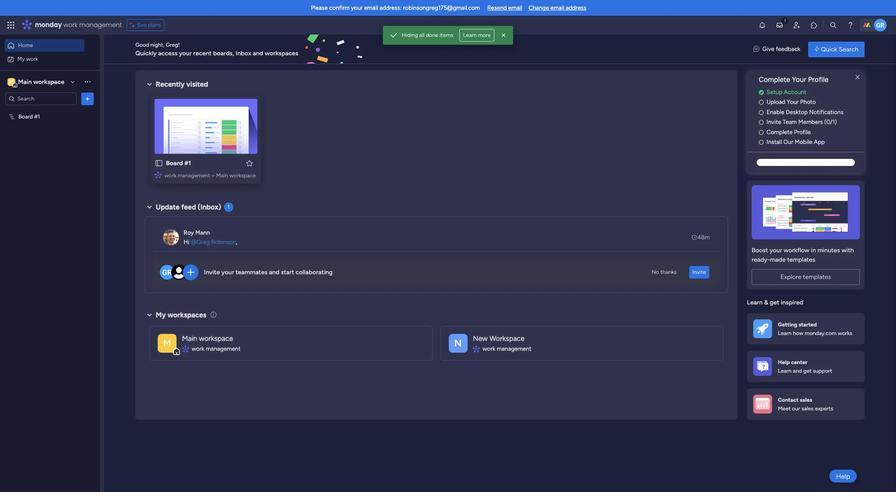 Task type: describe. For each thing, give the bounding box(es) containing it.
boards,
[[213, 49, 234, 57]]

and for help
[[794, 368, 803, 375]]

n
[[455, 338, 462, 349]]

#1 inside "list box"
[[34, 113, 40, 120]]

learn more button
[[460, 29, 495, 42]]

notifications
[[810, 109, 844, 116]]

account
[[785, 89, 807, 96]]

getting
[[779, 321, 798, 328]]

1 vertical spatial main
[[216, 172, 228, 179]]

invite members image
[[794, 21, 801, 29]]

search everything image
[[830, 21, 838, 29]]

circle o image for enable
[[759, 109, 765, 115]]

invite button
[[690, 266, 710, 279]]

greg!
[[166, 41, 180, 48]]

no thanks button
[[649, 266, 680, 279]]

good night, greg! quickly access your recent boards, inbox and workspaces
[[135, 41, 299, 57]]

our
[[793, 406, 801, 412]]

night,
[[151, 41, 165, 48]]

support
[[814, 368, 833, 375]]

1 horizontal spatial main workspace
[[182, 334, 233, 343]]

templates inside button
[[804, 273, 832, 281]]

close update feed (inbox) image
[[145, 203, 154, 212]]

48m
[[698, 234, 710, 241]]

meet
[[779, 406, 791, 412]]

setup account
[[767, 89, 807, 96]]

learn more
[[464, 32, 491, 38]]

dapulse x slim image
[[854, 73, 863, 82]]

0 vertical spatial profile
[[809, 75, 829, 84]]

your for upload
[[788, 99, 799, 106]]

app
[[815, 139, 826, 146]]

our
[[784, 139, 794, 146]]

workspace image for main
[[158, 334, 177, 353]]

experts
[[816, 406, 834, 412]]

alert containing hiding all done items
[[383, 26, 514, 45]]

invite for your
[[204, 269, 220, 276]]

learn inside button
[[464, 32, 477, 38]]

inspired
[[782, 299, 804, 306]]

monday work management
[[35, 20, 122, 29]]

monday
[[35, 20, 62, 29]]

resend
[[488, 4, 507, 11]]

quick search
[[822, 45, 859, 53]]

search
[[840, 45, 859, 53]]

no thanks
[[652, 269, 677, 276]]

workspace options image
[[84, 78, 91, 86]]

>
[[212, 172, 215, 179]]

upload
[[767, 99, 786, 106]]

board #1 inside "list box"
[[18, 113, 40, 120]]

recently
[[156, 80, 185, 89]]

help for help
[[837, 473, 851, 480]]

install
[[767, 139, 783, 146]]

templates image image
[[755, 185, 858, 239]]

1 vertical spatial sales
[[802, 406, 814, 412]]

0 horizontal spatial workspace image
[[7, 78, 15, 86]]

give feedback
[[763, 46, 801, 53]]

1 email from the left
[[365, 4, 378, 11]]

check circle image
[[759, 89, 765, 95]]

&
[[765, 299, 769, 306]]

v2 bolt switch image
[[815, 45, 820, 54]]

complete for complete profile
[[767, 129, 793, 136]]

how
[[794, 330, 804, 337]]

contact sales meet our sales experts
[[779, 397, 834, 412]]

address
[[566, 4, 587, 11]]

(inbox)
[[198, 203, 221, 212]]

1 image
[[782, 16, 789, 25]]

circle o image for invite
[[759, 119, 765, 125]]

roy
[[184, 229, 194, 236]]

main workspace inside workspace selection element
[[18, 78, 64, 85]]

select product image
[[7, 21, 15, 29]]

hiding
[[402, 32, 418, 38]]

templates inside boost your workflow in minutes with ready-made templates
[[788, 256, 816, 263]]

and inside the good night, greg! quickly access your recent boards, inbox and workspaces
[[253, 49, 263, 57]]

started
[[799, 321, 818, 328]]

invite inside button
[[693, 269, 707, 276]]

upload your photo link
[[759, 98, 865, 107]]

monday.com
[[805, 330, 837, 337]]

install our mobile app
[[767, 139, 826, 146]]

complete profile link
[[759, 128, 865, 137]]

see plans button
[[127, 19, 165, 31]]

your inside boost your workflow in minutes with ready-made templates
[[770, 247, 783, 254]]

enable
[[767, 109, 785, 116]]

please
[[311, 4, 328, 11]]

new
[[473, 334, 488, 343]]

learn & get inspired
[[748, 299, 804, 306]]

board #1 list box
[[0, 108, 100, 229]]

setup
[[767, 89, 783, 96]]

resend email link
[[488, 4, 523, 11]]

greg robinson image
[[875, 19, 887, 31]]

robinsongreg175@gmail.com
[[403, 4, 480, 11]]

work management for n
[[483, 345, 532, 353]]

feedback
[[777, 46, 801, 53]]

roy mann
[[184, 229, 210, 236]]

inbox
[[236, 49, 251, 57]]

recent
[[193, 49, 212, 57]]

apps image
[[811, 21, 819, 29]]

invite for team
[[767, 119, 782, 126]]

close recently visited image
[[145, 80, 154, 89]]

(0/1)
[[825, 119, 838, 126]]

feed
[[181, 203, 196, 212]]

roy mann image
[[163, 230, 179, 245]]

please confirm your email address: robinsongreg175@gmail.com
[[311, 4, 480, 11]]

public board image
[[155, 159, 163, 168]]

good
[[135, 41, 149, 48]]

mobile
[[795, 139, 813, 146]]

give
[[763, 46, 775, 53]]

mann
[[195, 229, 210, 236]]

quickly
[[135, 49, 157, 57]]

circle o image for install
[[759, 140, 765, 145]]

1
[[228, 204, 230, 210]]

learn left &
[[748, 299, 763, 306]]

home
[[18, 42, 33, 49]]

help for help center learn and get support
[[779, 359, 791, 366]]

workspace
[[490, 334, 525, 343]]



Task type: locate. For each thing, give the bounding box(es) containing it.
hiding all done items
[[402, 32, 454, 38]]

1 horizontal spatial get
[[804, 368, 812, 375]]

2 circle o image from the top
[[759, 130, 765, 135]]

email for change email address
[[551, 4, 565, 11]]

help center learn and get support
[[779, 359, 833, 375]]

work down "my workspaces"
[[192, 345, 205, 353]]

1 vertical spatial and
[[269, 269, 280, 276]]

1 vertical spatial get
[[804, 368, 812, 375]]

1 vertical spatial profile
[[795, 129, 812, 136]]

help
[[779, 359, 791, 366], [837, 473, 851, 480]]

m inside workspace selection element
[[9, 78, 14, 85]]

3 circle o image from the top
[[759, 140, 765, 145]]

board down search in workspace field
[[18, 113, 33, 120]]

0 horizontal spatial m
[[9, 78, 14, 85]]

main down "my workspaces"
[[182, 334, 197, 343]]

alert
[[383, 26, 514, 45]]

upload your photo
[[767, 99, 817, 106]]

explore templates button
[[752, 269, 861, 285]]

complete for complete your profile
[[759, 75, 791, 84]]

and down center
[[794, 368, 803, 375]]

minutes
[[818, 247, 841, 254]]

0 horizontal spatial board #1
[[18, 113, 40, 120]]

circle o image inside enable desktop notifications link
[[759, 109, 765, 115]]

help image
[[847, 21, 855, 29]]

and
[[253, 49, 263, 57], [269, 269, 280, 276], [794, 368, 803, 375]]

my for my workspaces
[[156, 311, 166, 320]]

2 vertical spatial and
[[794, 368, 803, 375]]

circle o image left complete profile
[[759, 130, 765, 135]]

workflow
[[784, 247, 810, 254]]

board right public board image
[[166, 159, 183, 167]]

your up account at the top right of page
[[793, 75, 807, 84]]

my right close my workspaces image
[[156, 311, 166, 320]]

your down account at the top right of page
[[788, 99, 799, 106]]

1 horizontal spatial board
[[166, 159, 183, 167]]

0 vertical spatial my
[[17, 56, 25, 62]]

management
[[79, 20, 122, 29], [178, 172, 210, 179], [206, 345, 241, 353], [497, 345, 532, 353]]

0 vertical spatial workspaces
[[265, 49, 299, 57]]

my work
[[17, 56, 38, 62]]

0 horizontal spatial board
[[18, 113, 33, 120]]

circle o image inside complete profile link
[[759, 130, 765, 135]]

circle o image inside the "upload your photo" link
[[759, 99, 765, 105]]

work down new
[[483, 345, 496, 353]]

help center element
[[748, 351, 865, 383]]

visited
[[186, 80, 208, 89]]

and left start
[[269, 269, 280, 276]]

address:
[[380, 4, 402, 11]]

your inside the good night, greg! quickly access your recent boards, inbox and workspaces
[[179, 49, 192, 57]]

sales
[[801, 397, 813, 404], [802, 406, 814, 412]]

complete up setup
[[759, 75, 791, 84]]

1 vertical spatial my
[[156, 311, 166, 320]]

circle o image for upload
[[759, 99, 765, 105]]

your down greg!
[[179, 49, 192, 57]]

resend email
[[488, 4, 523, 11]]

sales right our at bottom
[[802, 406, 814, 412]]

1 vertical spatial workspace
[[230, 172, 256, 179]]

3 email from the left
[[551, 4, 565, 11]]

workspace image containing n
[[449, 334, 468, 353]]

0 vertical spatial your
[[793, 75, 807, 84]]

2 vertical spatial main
[[182, 334, 197, 343]]

0 horizontal spatial help
[[779, 359, 791, 366]]

0 vertical spatial workspace
[[33, 78, 64, 85]]

inbox image
[[776, 21, 784, 29]]

email left address:
[[365, 4, 378, 11]]

0 horizontal spatial work management
[[192, 345, 241, 353]]

1 vertical spatial help
[[837, 473, 851, 480]]

board #1
[[18, 113, 40, 120], [166, 159, 191, 167]]

1 work management from the left
[[192, 345, 241, 353]]

m
[[9, 78, 14, 85], [163, 338, 171, 349]]

your left teammates
[[222, 269, 234, 276]]

workspace selection element
[[7, 77, 66, 87]]

0 horizontal spatial main
[[18, 78, 32, 85]]

work management
[[192, 345, 241, 353], [483, 345, 532, 353]]

2 horizontal spatial invite
[[767, 119, 782, 126]]

0 vertical spatial #1
[[34, 113, 40, 120]]

circle o image for complete
[[759, 130, 765, 135]]

0 vertical spatial main
[[18, 78, 32, 85]]

help button
[[830, 470, 858, 483]]

getting started learn how monday.com works
[[779, 321, 853, 337]]

1 horizontal spatial workspace image
[[158, 334, 177, 353]]

add to favorites image
[[246, 159, 254, 167]]

0 horizontal spatial my
[[17, 56, 25, 62]]

main workspace down "my workspaces"
[[182, 334, 233, 343]]

circle o image
[[759, 109, 765, 115], [759, 119, 765, 125], [759, 140, 765, 145]]

complete profile
[[767, 129, 812, 136]]

1 vertical spatial complete
[[767, 129, 793, 136]]

desktop
[[786, 109, 808, 116]]

your right 'confirm'
[[351, 4, 363, 11]]

Search in workspace field
[[16, 94, 66, 103]]

made
[[771, 256, 786, 263]]

work management > main workspace
[[165, 172, 256, 179]]

profile inside complete profile link
[[795, 129, 812, 136]]

get inside help center learn and get support
[[804, 368, 812, 375]]

invite team members (0/1) link
[[759, 118, 865, 127]]

1 vertical spatial templates
[[804, 273, 832, 281]]

1 horizontal spatial email
[[509, 4, 523, 11]]

get down center
[[804, 368, 812, 375]]

0 vertical spatial circle o image
[[759, 109, 765, 115]]

1 vertical spatial board
[[166, 159, 183, 167]]

2 circle o image from the top
[[759, 119, 765, 125]]

team
[[783, 119, 798, 126]]

templates down workflow on the right
[[788, 256, 816, 263]]

1 vertical spatial #1
[[185, 159, 191, 167]]

main right >
[[216, 172, 228, 179]]

1 horizontal spatial help
[[837, 473, 851, 480]]

work down home
[[26, 56, 38, 62]]

in
[[812, 247, 817, 254]]

learn down center
[[779, 368, 792, 375]]

1 horizontal spatial board #1
[[166, 159, 191, 167]]

complete
[[759, 75, 791, 84], [767, 129, 793, 136]]

confirm
[[330, 4, 350, 11]]

work right monday
[[63, 20, 78, 29]]

ready-
[[752, 256, 771, 263]]

contact sales element
[[748, 389, 865, 420]]

contact
[[779, 397, 799, 404]]

learn inside help center learn and get support
[[779, 368, 792, 375]]

0 vertical spatial circle o image
[[759, 99, 765, 105]]

update feed (inbox)
[[156, 203, 221, 212]]

plans
[[148, 22, 161, 28]]

1 vertical spatial circle o image
[[759, 130, 765, 135]]

with
[[842, 247, 855, 254]]

circle o image
[[759, 99, 765, 105], [759, 130, 765, 135]]

profile down invite team members (0/1)
[[795, 129, 812, 136]]

my workspaces
[[156, 311, 206, 320]]

work up update
[[165, 172, 176, 179]]

change email address
[[529, 4, 587, 11]]

1 vertical spatial main workspace
[[182, 334, 233, 343]]

get right &
[[770, 299, 780, 306]]

v2 user feedback image
[[754, 45, 760, 54]]

install our mobile app link
[[759, 138, 865, 147]]

and for invite
[[269, 269, 280, 276]]

workspaces inside the good night, greg! quickly access your recent boards, inbox and workspaces
[[265, 49, 299, 57]]

main inside workspace selection element
[[18, 78, 32, 85]]

center
[[792, 359, 808, 366]]

invite team members (0/1)
[[767, 119, 838, 126]]

workspace
[[33, 78, 64, 85], [230, 172, 256, 179], [199, 334, 233, 343]]

profile
[[809, 75, 829, 84], [795, 129, 812, 136]]

enable desktop notifications link
[[759, 108, 865, 117]]

main
[[18, 78, 32, 85], [216, 172, 228, 179], [182, 334, 197, 343]]

1 vertical spatial workspaces
[[168, 311, 206, 320]]

main workspace up search in workspace field
[[18, 78, 64, 85]]

#1
[[34, 113, 40, 120], [185, 159, 191, 167]]

0 vertical spatial templates
[[788, 256, 816, 263]]

2 horizontal spatial workspace image
[[449, 334, 468, 353]]

1 horizontal spatial workspaces
[[265, 49, 299, 57]]

1 vertical spatial m
[[163, 338, 171, 349]]

help inside button
[[837, 473, 851, 480]]

learn inside getting started learn how monday.com works
[[779, 330, 792, 337]]

your up made
[[770, 247, 783, 254]]

explore templates
[[781, 273, 832, 281]]

new workspace
[[473, 334, 525, 343]]

1 horizontal spatial #1
[[185, 159, 191, 167]]

email right resend
[[509, 4, 523, 11]]

1 circle o image from the top
[[759, 99, 765, 105]]

option
[[0, 110, 100, 111]]

#1 up work management > main workspace
[[185, 159, 191, 167]]

0 horizontal spatial workspaces
[[168, 311, 206, 320]]

profile up "setup account" link
[[809, 75, 829, 84]]

start
[[281, 269, 294, 276]]

notifications image
[[759, 21, 767, 29]]

workspaces right close my workspaces image
[[168, 311, 206, 320]]

your
[[793, 75, 807, 84], [788, 99, 799, 106]]

done
[[426, 32, 439, 38]]

2 horizontal spatial and
[[794, 368, 803, 375]]

board #1 right public board image
[[166, 159, 191, 167]]

1 vertical spatial board #1
[[166, 159, 191, 167]]

getting started element
[[748, 313, 865, 345]]

0 horizontal spatial and
[[253, 49, 263, 57]]

templates right explore
[[804, 273, 832, 281]]

2 vertical spatial workspace
[[199, 334, 233, 343]]

help inside help center learn and get support
[[779, 359, 791, 366]]

workspace image
[[7, 78, 15, 86], [158, 334, 177, 353], [449, 334, 468, 353]]

photo
[[801, 99, 817, 106]]

learn left more
[[464, 32, 477, 38]]

circle o image left team
[[759, 119, 765, 125]]

0 vertical spatial main workspace
[[18, 78, 64, 85]]

your inside the "upload your photo" link
[[788, 99, 799, 106]]

quick
[[822, 45, 838, 53]]

workspace inside workspace selection element
[[33, 78, 64, 85]]

circle o image down check circle "image"
[[759, 99, 765, 105]]

close image
[[500, 31, 508, 39]]

#1 down search in workspace field
[[34, 113, 40, 120]]

0 vertical spatial and
[[253, 49, 263, 57]]

my inside button
[[17, 56, 25, 62]]

and right 'inbox'
[[253, 49, 263, 57]]

and inside help center learn and get support
[[794, 368, 803, 375]]

1 horizontal spatial my
[[156, 311, 166, 320]]

more
[[478, 32, 491, 38]]

circle o image left enable
[[759, 109, 765, 115]]

my
[[17, 56, 25, 62], [156, 311, 166, 320]]

invite your teammates and start collaborating
[[204, 269, 333, 276]]

main down the my work
[[18, 78, 32, 85]]

0 vertical spatial help
[[779, 359, 791, 366]]

0 vertical spatial sales
[[801, 397, 813, 404]]

all
[[420, 32, 425, 38]]

email
[[365, 4, 378, 11], [509, 4, 523, 11], [551, 4, 565, 11]]

email right change
[[551, 4, 565, 11]]

my down home
[[17, 56, 25, 62]]

close my workspaces image
[[145, 311, 154, 320]]

2 horizontal spatial email
[[551, 4, 565, 11]]

change email address link
[[529, 4, 587, 11]]

2 vertical spatial circle o image
[[759, 140, 765, 145]]

1 vertical spatial your
[[788, 99, 799, 106]]

0 horizontal spatial #1
[[34, 113, 40, 120]]

0 vertical spatial m
[[9, 78, 14, 85]]

0 vertical spatial board #1
[[18, 113, 40, 120]]

2 work management from the left
[[483, 345, 532, 353]]

0 horizontal spatial email
[[365, 4, 378, 11]]

0 horizontal spatial get
[[770, 299, 780, 306]]

workspace image for new
[[449, 334, 468, 353]]

1 horizontal spatial main
[[182, 334, 197, 343]]

0 vertical spatial get
[[770, 299, 780, 306]]

1 horizontal spatial work management
[[483, 345, 532, 353]]

0 horizontal spatial main workspace
[[18, 78, 64, 85]]

my for my work
[[17, 56, 25, 62]]

options image
[[84, 95, 91, 103]]

email for resend email
[[509, 4, 523, 11]]

home button
[[5, 39, 84, 52]]

teammates
[[236, 269, 268, 276]]

1 horizontal spatial invite
[[693, 269, 707, 276]]

0 vertical spatial complete
[[759, 75, 791, 84]]

board inside board #1 "list box"
[[18, 113, 33, 120]]

0 horizontal spatial invite
[[204, 269, 220, 276]]

circle o image inside "invite team members (0/1)" link
[[759, 119, 765, 125]]

setup account link
[[759, 88, 865, 97]]

1 horizontal spatial m
[[163, 338, 171, 349]]

sales up our at bottom
[[801, 397, 813, 404]]

explore
[[781, 273, 802, 281]]

work
[[63, 20, 78, 29], [26, 56, 38, 62], [165, 172, 176, 179], [192, 345, 205, 353], [483, 345, 496, 353]]

collaborating
[[296, 269, 333, 276]]

work inside the my work button
[[26, 56, 38, 62]]

thanks
[[661, 269, 677, 276]]

access
[[158, 49, 178, 57]]

members
[[799, 119, 824, 126]]

learn down getting
[[779, 330, 792, 337]]

circle o image inside install our mobile app link
[[759, 140, 765, 145]]

2 email from the left
[[509, 4, 523, 11]]

works
[[839, 330, 853, 337]]

workspaces right 'inbox'
[[265, 49, 299, 57]]

1 horizontal spatial and
[[269, 269, 280, 276]]

complete up install
[[767, 129, 793, 136]]

0 vertical spatial board
[[18, 113, 33, 120]]

your for complete
[[793, 75, 807, 84]]

circle o image left install
[[759, 140, 765, 145]]

change
[[529, 4, 550, 11]]

quick search button
[[809, 41, 865, 57]]

1 circle o image from the top
[[759, 109, 765, 115]]

work management for m
[[192, 345, 241, 353]]

2 horizontal spatial main
[[216, 172, 228, 179]]

board #1 down search in workspace field
[[18, 113, 40, 120]]

1 vertical spatial circle o image
[[759, 119, 765, 125]]



Task type: vqa. For each thing, say whether or not it's contained in the screenshot.
5
no



